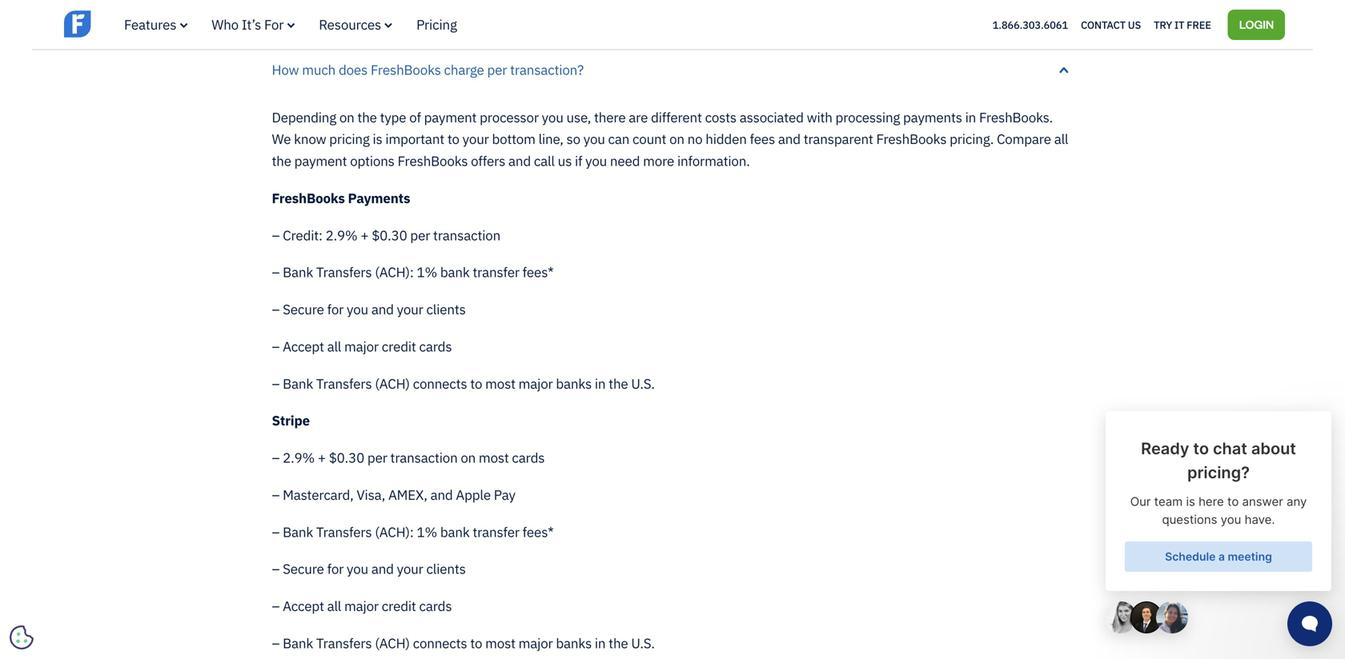 Task type: describe. For each thing, give the bounding box(es) containing it.
0 horizontal spatial 2.9%
[[283, 449, 315, 467]]

transaction?
[[510, 61, 584, 78]]

cookie preferences image
[[10, 626, 34, 650]]

charge
[[444, 61, 484, 78]]

0 vertical spatial $0.30
[[372, 227, 407, 244]]

different
[[651, 108, 702, 126]]

1 u.s. from the top
[[631, 375, 655, 393]]

3 transfers from the top
[[316, 524, 372, 541]]

1 – accept all major credit cards from the top
[[272, 338, 452, 356]]

your inside depending on the type of payment processor you use, there are different costs associated with processing payments in freshbooks. we know pricing is important to your bottom line, so you can count on no hidden fees and transparent freshbooks pricing. compare all the payment options freshbooks offers and call us if you need more information.
[[463, 130, 489, 148]]

2 clients from the top
[[426, 561, 466, 578]]

features link
[[124, 16, 188, 33]]

use,
[[567, 108, 591, 126]]

6 – from the top
[[272, 449, 280, 467]]

2 fees* from the top
[[523, 524, 554, 541]]

contact
[[1081, 18, 1126, 31]]

8 – from the top
[[272, 524, 280, 541]]

freshbooks payments
[[272, 189, 410, 207]]

and down – credit: 2.9% + $0.30 per transaction
[[371, 301, 394, 318]]

free
[[1187, 18, 1212, 31]]

1 vertical spatial your
[[397, 301, 423, 318]]

1 accept from the top
[[283, 338, 324, 356]]

so
[[567, 130, 581, 148]]

are
[[629, 108, 648, 126]]

compare
[[997, 130, 1052, 148]]

1 (ach) from the top
[[375, 375, 410, 393]]

1 clients from the top
[[426, 301, 466, 318]]

resources link
[[319, 16, 393, 33]]

2 vertical spatial to
[[470, 635, 482, 653]]

type
[[380, 108, 406, 126]]

1 horizontal spatial payment
[[424, 108, 477, 126]]

2 for from the top
[[327, 561, 344, 578]]

payments
[[903, 108, 963, 126]]

costs
[[705, 108, 737, 126]]

1 – bank transfers (ach) connects to most major banks in the u.s. from the top
[[272, 375, 655, 393]]

freshbooks.
[[979, 108, 1053, 126]]

1 transfer from the top
[[473, 264, 520, 281]]

and down – mastercard, visa, amex, and apple pay
[[371, 561, 394, 578]]

– mastercard, visa, amex, and apple pay
[[272, 487, 516, 504]]

per for charge
[[487, 61, 507, 78]]

0 vertical spatial transaction
[[433, 227, 501, 244]]

0 horizontal spatial +
[[318, 449, 326, 467]]

1 fees* from the top
[[523, 264, 554, 281]]

10 – from the top
[[272, 598, 280, 616]]

information.
[[678, 152, 750, 170]]

try it free
[[1154, 18, 1212, 31]]

pricing
[[417, 16, 457, 33]]

2 vertical spatial your
[[397, 561, 423, 578]]

4 transfers from the top
[[316, 635, 372, 653]]

1 vertical spatial most
[[479, 449, 509, 467]]

all inside depending on the type of payment processor you use, there are different costs associated with processing payments in freshbooks. we know pricing is important to your bottom line, so you can count on no hidden fees and transparent freshbooks pricing. compare all the payment options freshbooks offers and call us if you need more information.
[[1055, 130, 1069, 148]]

2 vertical spatial cards
[[419, 598, 452, 616]]

2 – bank transfers (ach): 1% bank transfer fees* from the top
[[272, 524, 554, 541]]

options
[[350, 152, 395, 170]]

need
[[610, 152, 640, 170]]

9 – from the top
[[272, 561, 280, 578]]

and down bottom
[[509, 152, 531, 170]]

11 – from the top
[[272, 635, 280, 653]]

much
[[302, 61, 336, 78]]

is
[[373, 130, 383, 148]]

freshbooks logo image
[[64, 9, 188, 39]]

1 vertical spatial payment
[[294, 152, 347, 170]]

1 vertical spatial cards
[[512, 449, 545, 467]]

call
[[534, 152, 555, 170]]

to inside depending on the type of payment processor you use, there are different costs associated with processing payments in freshbooks. we know pricing is important to your bottom line, so you can count on no hidden fees and transparent freshbooks pricing. compare all the payment options freshbooks offers and call us if you need more information.
[[448, 130, 460, 148]]

who it's for
[[212, 16, 284, 33]]

1.866.303.6061 link
[[993, 18, 1068, 31]]

does
[[339, 61, 368, 78]]

1 – from the top
[[272, 227, 280, 244]]

1 secure from the top
[[283, 301, 324, 318]]

it's
[[242, 16, 261, 33]]

transparent
[[804, 130, 874, 148]]

7 – from the top
[[272, 487, 280, 504]]

– credit: 2.9% + $0.30 per transaction
[[272, 227, 501, 244]]

0 vertical spatial most
[[485, 375, 516, 393]]

freshbooks down important
[[398, 152, 468, 170]]

2 – bank transfers (ach) connects to most major banks in the u.s. from the top
[[272, 635, 655, 653]]

2 vertical spatial all
[[327, 598, 341, 616]]

2 – secure for you and your clients from the top
[[272, 561, 466, 578]]

who
[[212, 16, 239, 33]]

1 bank from the top
[[440, 264, 470, 281]]

there
[[594, 108, 626, 126]]

1 – secure for you and your clients from the top
[[272, 301, 466, 318]]

we
[[272, 130, 291, 148]]

3 bank from the top
[[283, 524, 313, 541]]

stripe
[[272, 412, 310, 430]]

2 u.s. from the top
[[631, 635, 655, 653]]

2 vertical spatial most
[[485, 635, 516, 653]]

contact us link
[[1081, 14, 1141, 35]]

1 for from the top
[[327, 301, 344, 318]]

0 vertical spatial 2.9%
[[326, 227, 358, 244]]

1 banks from the top
[[556, 375, 592, 393]]

2 – from the top
[[272, 264, 280, 281]]

1 – bank transfers (ach): 1% bank transfer fees* from the top
[[272, 264, 554, 281]]

features
[[124, 16, 176, 33]]

2 (ach) from the top
[[375, 635, 410, 653]]

0 horizontal spatial on
[[339, 108, 355, 126]]

1 credit from the top
[[382, 338, 416, 356]]

you up line,
[[542, 108, 564, 126]]

0 vertical spatial +
[[361, 227, 369, 244]]

freshbooks down payments
[[877, 130, 947, 148]]

1 vertical spatial all
[[327, 338, 341, 356]]

you right so
[[584, 130, 605, 148]]

if
[[575, 152, 583, 170]]

no
[[688, 130, 703, 148]]

associated
[[740, 108, 804, 126]]

pricing.
[[950, 130, 994, 148]]

depending on the type of payment processor you use, there are different costs associated with processing payments in freshbooks. we know pricing is important to your bottom line, so you can count on no hidden fees and transparent freshbooks pricing. compare all the payment options freshbooks offers and call us if you need more information.
[[272, 108, 1069, 170]]

mastercard,
[[283, 487, 354, 504]]

and left "apple"
[[431, 487, 453, 504]]

2 transfer from the top
[[473, 524, 520, 541]]

2 vertical spatial in
[[595, 635, 606, 653]]

know
[[294, 130, 326, 148]]



Task type: vqa. For each thing, say whether or not it's contained in the screenshot.
Card
no



Task type: locate. For each thing, give the bounding box(es) containing it.
transaction
[[433, 227, 501, 244], [390, 449, 458, 467]]

most
[[485, 375, 516, 393], [479, 449, 509, 467], [485, 635, 516, 653]]

+ up "mastercard,"
[[318, 449, 326, 467]]

for
[[327, 301, 344, 318], [327, 561, 344, 578]]

try
[[1154, 18, 1173, 31]]

payment
[[424, 108, 477, 126], [294, 152, 347, 170]]

1 vertical spatial credit
[[382, 598, 416, 616]]

transaction down offers
[[433, 227, 501, 244]]

secure down "mastercard,"
[[283, 561, 324, 578]]

for
[[264, 16, 284, 33]]

2 accept from the top
[[283, 598, 324, 616]]

0 vertical spatial on
[[339, 108, 355, 126]]

– bank transfers (ach): 1% bank transfer fees*
[[272, 264, 554, 281], [272, 524, 554, 541]]

2 horizontal spatial per
[[487, 61, 507, 78]]

$0.30
[[372, 227, 407, 244], [329, 449, 365, 467]]

1 (ach): from the top
[[375, 264, 414, 281]]

1 vertical spatial in
[[595, 375, 606, 393]]

processor
[[480, 108, 539, 126]]

+ down 'payments'
[[361, 227, 369, 244]]

0 vertical spatial (ach)
[[375, 375, 410, 393]]

fees
[[750, 130, 775, 148]]

0 vertical spatial connects
[[413, 375, 467, 393]]

2 banks from the top
[[556, 635, 592, 653]]

1 transfers from the top
[[316, 264, 372, 281]]

0 vertical spatial payment
[[424, 108, 477, 126]]

0 horizontal spatial per
[[368, 449, 387, 467]]

of
[[409, 108, 421, 126]]

1 vertical spatial +
[[318, 449, 326, 467]]

1 vertical spatial – bank transfers (ach) connects to most major banks in the u.s.
[[272, 635, 655, 653]]

$0.30 down 'payments'
[[372, 227, 407, 244]]

1 horizontal spatial 2.9%
[[326, 227, 358, 244]]

secure down credit:
[[283, 301, 324, 318]]

your up offers
[[463, 130, 489, 148]]

2.9%
[[326, 227, 358, 244], [283, 449, 315, 467]]

(ach)
[[375, 375, 410, 393], [375, 635, 410, 653]]

1%
[[417, 264, 437, 281], [417, 524, 437, 541]]

offers
[[471, 152, 506, 170]]

1 vertical spatial $0.30
[[329, 449, 365, 467]]

transaction up amex, at the left
[[390, 449, 458, 467]]

accept
[[283, 338, 324, 356], [283, 598, 324, 616]]

1% down amex, at the left
[[417, 524, 437, 541]]

0 vertical spatial transfer
[[473, 264, 520, 281]]

payment down know
[[294, 152, 347, 170]]

important
[[386, 130, 445, 148]]

1 vertical spatial (ach):
[[375, 524, 414, 541]]

bank down – credit: 2.9% + $0.30 per transaction
[[440, 264, 470, 281]]

1 vertical spatial connects
[[413, 635, 467, 653]]

bank
[[440, 264, 470, 281], [440, 524, 470, 541]]

2 transfers from the top
[[316, 375, 372, 393]]

to
[[448, 130, 460, 148], [470, 375, 482, 393], [470, 635, 482, 653]]

0 vertical spatial credit
[[382, 338, 416, 356]]

1 bank from the top
[[283, 264, 313, 281]]

you down – credit: 2.9% + $0.30 per transaction
[[347, 301, 368, 318]]

1 horizontal spatial $0.30
[[372, 227, 407, 244]]

banks
[[556, 375, 592, 393], [556, 635, 592, 653]]

you right if
[[586, 152, 607, 170]]

0 vertical spatial banks
[[556, 375, 592, 393]]

freshbooks up credit:
[[272, 189, 345, 207]]

(ach): down – credit: 2.9% + $0.30 per transaction
[[375, 264, 414, 281]]

us
[[1128, 18, 1141, 31]]

1 vertical spatial transaction
[[390, 449, 458, 467]]

in inside depending on the type of payment processor you use, there are different costs associated with processing payments in freshbooks. we know pricing is important to your bottom line, so you can count on no hidden fees and transparent freshbooks pricing. compare all the payment options freshbooks offers and call us if you need more information.
[[966, 108, 976, 126]]

your down amex, at the left
[[397, 561, 423, 578]]

can
[[608, 130, 630, 148]]

clients
[[426, 301, 466, 318], [426, 561, 466, 578]]

2 credit from the top
[[382, 598, 416, 616]]

2 (ach): from the top
[[375, 524, 414, 541]]

on up pricing
[[339, 108, 355, 126]]

login
[[1240, 16, 1274, 31]]

0 vertical spatial – bank transfers (ach) connects to most major banks in the u.s.
[[272, 375, 655, 393]]

you down visa,
[[347, 561, 368, 578]]

0 vertical spatial your
[[463, 130, 489, 148]]

4 – from the top
[[272, 338, 280, 356]]

us
[[558, 152, 572, 170]]

0 vertical spatial u.s.
[[631, 375, 655, 393]]

1% down – credit: 2.9% + $0.30 per transaction
[[417, 264, 437, 281]]

2.9% down "freshbooks payments"
[[326, 227, 358, 244]]

on up "apple"
[[461, 449, 476, 467]]

2 connects from the top
[[413, 635, 467, 653]]

with
[[807, 108, 833, 126]]

how much does freshbooks charge per transaction?
[[272, 61, 584, 78]]

1 vertical spatial bank
[[440, 524, 470, 541]]

transfers
[[316, 264, 372, 281], [316, 375, 372, 393], [316, 524, 372, 541], [316, 635, 372, 653]]

pay
[[494, 487, 516, 504]]

4 bank from the top
[[283, 635, 313, 653]]

and
[[778, 130, 801, 148], [509, 152, 531, 170], [371, 301, 394, 318], [431, 487, 453, 504], [371, 561, 394, 578]]

–
[[272, 227, 280, 244], [272, 264, 280, 281], [272, 301, 280, 318], [272, 338, 280, 356], [272, 375, 280, 393], [272, 449, 280, 467], [272, 487, 280, 504], [272, 524, 280, 541], [272, 561, 280, 578], [272, 598, 280, 616], [272, 635, 280, 653]]

0 vertical spatial 1%
[[417, 264, 437, 281]]

0 vertical spatial accept
[[283, 338, 324, 356]]

– secure for you and your clients down visa,
[[272, 561, 466, 578]]

2 bank from the top
[[283, 375, 313, 393]]

2 vertical spatial per
[[368, 449, 387, 467]]

– bank transfers (ach) connects to most major banks in the u.s.
[[272, 375, 655, 393], [272, 635, 655, 653]]

line,
[[539, 130, 564, 148]]

$0.30 up visa,
[[329, 449, 365, 467]]

0 horizontal spatial payment
[[294, 152, 347, 170]]

on
[[339, 108, 355, 126], [670, 130, 685, 148], [461, 449, 476, 467]]

1 vertical spatial for
[[327, 561, 344, 578]]

the
[[358, 108, 377, 126], [272, 152, 291, 170], [609, 375, 628, 393], [609, 635, 628, 653]]

it
[[1175, 18, 1185, 31]]

0 vertical spatial – secure for you and your clients
[[272, 301, 466, 318]]

your down – credit: 2.9% + $0.30 per transaction
[[397, 301, 423, 318]]

0 vertical spatial per
[[487, 61, 507, 78]]

cards
[[419, 338, 452, 356], [512, 449, 545, 467], [419, 598, 452, 616]]

fees*
[[523, 264, 554, 281], [523, 524, 554, 541]]

5 – from the top
[[272, 375, 280, 393]]

1 vertical spatial – bank transfers (ach): 1% bank transfer fees*
[[272, 524, 554, 541]]

on left "no"
[[670, 130, 685, 148]]

1 vertical spatial – secure for you and your clients
[[272, 561, 466, 578]]

0 vertical spatial bank
[[440, 264, 470, 281]]

1.866.303.6061
[[993, 18, 1068, 31]]

credit:
[[283, 227, 323, 244]]

transfer
[[473, 264, 520, 281], [473, 524, 520, 541]]

try it free link
[[1154, 14, 1212, 35]]

payments
[[348, 189, 410, 207]]

who it's for link
[[212, 16, 295, 33]]

hidden
[[706, 130, 747, 148]]

your
[[463, 130, 489, 148], [397, 301, 423, 318], [397, 561, 423, 578]]

2.9% down stripe
[[283, 449, 315, 467]]

0 vertical spatial – bank transfers (ach): 1% bank transfer fees*
[[272, 264, 554, 281]]

0 vertical spatial cards
[[419, 338, 452, 356]]

secure
[[283, 301, 324, 318], [283, 561, 324, 578]]

1 vertical spatial clients
[[426, 561, 466, 578]]

bottom
[[492, 130, 536, 148]]

1 horizontal spatial on
[[461, 449, 476, 467]]

1 vertical spatial – accept all major credit cards
[[272, 598, 452, 616]]

per for $0.30
[[410, 227, 430, 244]]

(ach):
[[375, 264, 414, 281], [375, 524, 414, 541]]

1 vertical spatial (ach)
[[375, 635, 410, 653]]

1 vertical spatial transfer
[[473, 524, 520, 541]]

– accept all major credit cards
[[272, 338, 452, 356], [272, 598, 452, 616]]

and right fees on the top right
[[778, 130, 801, 148]]

– 2.9% + $0.30 per transaction on most cards
[[272, 449, 545, 467]]

1 vertical spatial per
[[410, 227, 430, 244]]

1 connects from the top
[[413, 375, 467, 393]]

amex,
[[388, 487, 428, 504]]

major
[[344, 338, 379, 356], [519, 375, 553, 393], [344, 598, 379, 616], [519, 635, 553, 653]]

2 vertical spatial on
[[461, 449, 476, 467]]

1 vertical spatial accept
[[283, 598, 324, 616]]

1 vertical spatial 2.9%
[[283, 449, 315, 467]]

2 – accept all major credit cards from the top
[[272, 598, 452, 616]]

1 vertical spatial 1%
[[417, 524, 437, 541]]

2 bank from the top
[[440, 524, 470, 541]]

you
[[542, 108, 564, 126], [584, 130, 605, 148], [586, 152, 607, 170], [347, 301, 368, 318], [347, 561, 368, 578]]

more
[[643, 152, 675, 170]]

1 vertical spatial to
[[470, 375, 482, 393]]

(ach): down – mastercard, visa, amex, and apple pay
[[375, 524, 414, 541]]

per
[[487, 61, 507, 78], [410, 227, 430, 244], [368, 449, 387, 467]]

0 vertical spatial (ach):
[[375, 264, 414, 281]]

0 vertical spatial clients
[[426, 301, 466, 318]]

processing
[[836, 108, 900, 126]]

3 – from the top
[[272, 301, 280, 318]]

2 1% from the top
[[417, 524, 437, 541]]

pricing link
[[417, 16, 457, 33]]

1 vertical spatial u.s.
[[631, 635, 655, 653]]

cookie consent banner dialog
[[12, 463, 252, 648]]

– bank transfers (ach): 1% bank transfer fees* down amex, at the left
[[272, 524, 554, 541]]

connects
[[413, 375, 467, 393], [413, 635, 467, 653]]

1 horizontal spatial +
[[361, 227, 369, 244]]

0 vertical spatial for
[[327, 301, 344, 318]]

2 secure from the top
[[283, 561, 324, 578]]

apple
[[456, 487, 491, 504]]

0 vertical spatial fees*
[[523, 264, 554, 281]]

bank down "apple"
[[440, 524, 470, 541]]

1 horizontal spatial per
[[410, 227, 430, 244]]

0 vertical spatial to
[[448, 130, 460, 148]]

1 vertical spatial on
[[670, 130, 685, 148]]

2 horizontal spatial on
[[670, 130, 685, 148]]

0 vertical spatial secure
[[283, 301, 324, 318]]

depending
[[272, 108, 336, 126]]

resources
[[319, 16, 381, 33]]

visa,
[[357, 487, 385, 504]]

contact us
[[1081, 18, 1141, 31]]

0 vertical spatial all
[[1055, 130, 1069, 148]]

login link
[[1228, 9, 1285, 40]]

1 vertical spatial secure
[[283, 561, 324, 578]]

freshbooks
[[371, 61, 441, 78], [877, 130, 947, 148], [398, 152, 468, 170], [272, 189, 345, 207]]

payment right of
[[424, 108, 477, 126]]

in
[[966, 108, 976, 126], [595, 375, 606, 393], [595, 635, 606, 653]]

freshbooks up of
[[371, 61, 441, 78]]

count
[[633, 130, 667, 148]]

0 vertical spatial in
[[966, 108, 976, 126]]

how
[[272, 61, 299, 78]]

1 vertical spatial fees*
[[523, 524, 554, 541]]

all
[[1055, 130, 1069, 148], [327, 338, 341, 356], [327, 598, 341, 616]]

pricing
[[329, 130, 370, 148]]

1 1% from the top
[[417, 264, 437, 281]]

0 horizontal spatial $0.30
[[329, 449, 365, 467]]

– secure for you and your clients down – credit: 2.9% + $0.30 per transaction
[[272, 301, 466, 318]]

0 vertical spatial – accept all major credit cards
[[272, 338, 452, 356]]

1 vertical spatial banks
[[556, 635, 592, 653]]

– bank transfers (ach): 1% bank transfer fees* down – credit: 2.9% + $0.30 per transaction
[[272, 264, 554, 281]]



